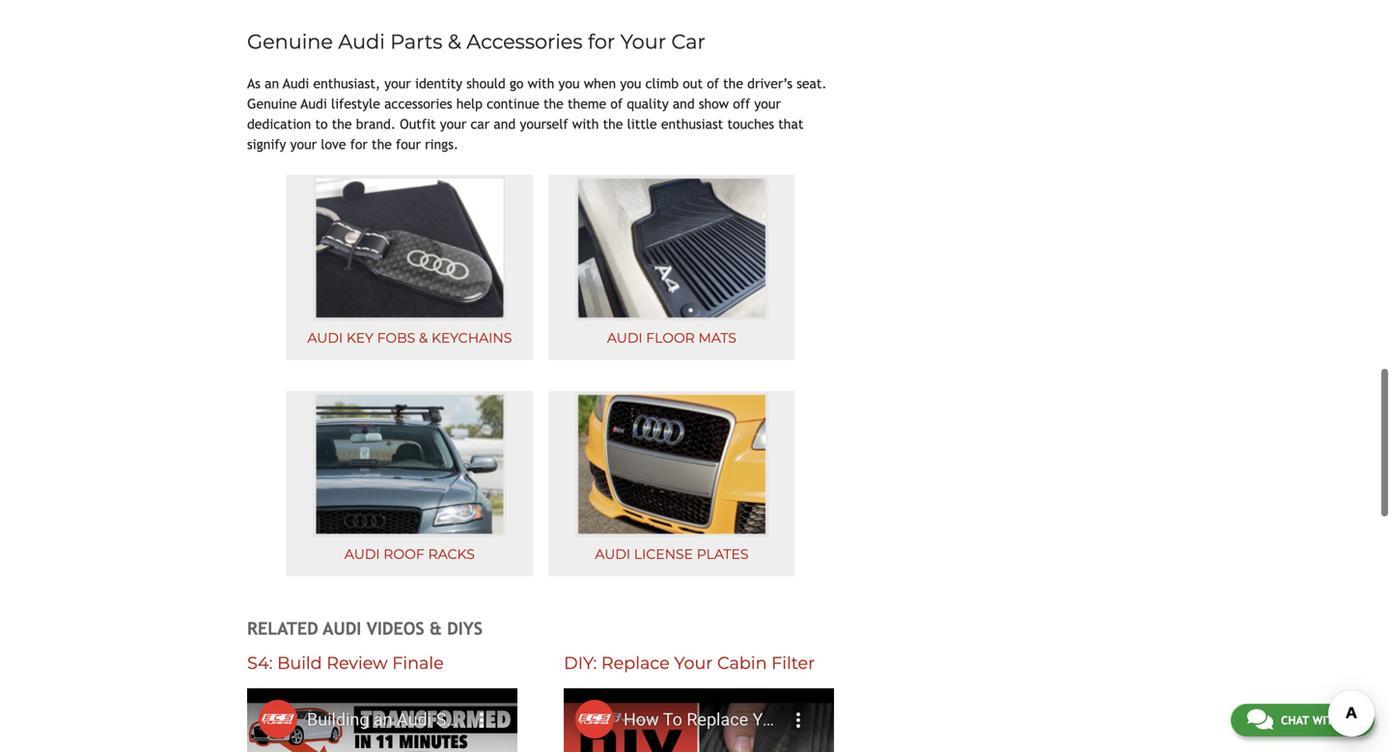 Task type: vqa. For each thing, say whether or not it's contained in the screenshot.
The Continue
yes



Task type: locate. For each thing, give the bounding box(es) containing it.
& left diys at the bottom
[[430, 619, 442, 639]]

2 vertical spatial with
[[1313, 714, 1342, 727]]

an
[[265, 76, 279, 91]]

of
[[707, 76, 719, 91], [611, 96, 623, 111]]

2 genuine from the top
[[247, 96, 297, 111]]

0 vertical spatial and
[[673, 96, 695, 111]]

1 you from the left
[[559, 76, 580, 91]]

1 vertical spatial for
[[350, 137, 368, 152]]

car
[[471, 116, 490, 132]]

finale
[[392, 653, 444, 674]]

the left little
[[603, 116, 623, 132]]

0 horizontal spatial with
[[528, 76, 555, 91]]

2 horizontal spatial &
[[448, 29, 461, 54]]

& for videos
[[430, 619, 442, 639]]

audi license plates image
[[576, 392, 769, 537]]

accessories
[[384, 96, 452, 111]]

with left us
[[1313, 714, 1342, 727]]

1 horizontal spatial you
[[620, 76, 642, 91]]

0 horizontal spatial for
[[350, 137, 368, 152]]

1 horizontal spatial for
[[588, 29, 615, 54]]

brand.
[[356, 116, 396, 132]]

should
[[467, 76, 506, 91]]

you
[[559, 76, 580, 91], [620, 76, 642, 91]]

1 horizontal spatial of
[[707, 76, 719, 91]]

genuine up an
[[247, 29, 333, 54]]

audi inside audi roof racks 'link'
[[345, 546, 380, 562]]

quality
[[627, 96, 669, 111]]

enthusiast,
[[313, 76, 381, 91]]

audi floor mats image
[[576, 176, 769, 321]]

signify
[[247, 137, 286, 152]]

your
[[385, 76, 411, 91], [755, 96, 781, 111], [440, 116, 467, 132], [290, 137, 317, 152]]

your left cabin
[[674, 653, 713, 674]]

of down when on the left top
[[611, 96, 623, 111]]

as an audi enthusiast, your identity should go with you when you climb out of the driver's seat. genuine audi lifestyle accessories help continue the theme of quality and show off your dedication to the brand. outfit your car and yourself with the little enthusiast touches that signify your love for the four rings.
[[247, 76, 827, 152]]

you up theme
[[559, 76, 580, 91]]

1 horizontal spatial &
[[430, 619, 442, 639]]

chat
[[1281, 714, 1310, 727]]

the
[[723, 76, 744, 91], [544, 96, 564, 111], [332, 116, 352, 132], [603, 116, 623, 132], [372, 137, 392, 152]]

for
[[588, 29, 615, 54], [350, 137, 368, 152]]

diy: replace your cabin filter
[[564, 653, 815, 674]]

1 vertical spatial your
[[674, 653, 713, 674]]

audi left "roof"
[[345, 546, 380, 562]]

review
[[327, 653, 388, 674]]

1 horizontal spatial your
[[674, 653, 713, 674]]

of right out
[[707, 76, 719, 91]]

1 horizontal spatial and
[[673, 96, 695, 111]]

for right love
[[350, 137, 368, 152]]

0 horizontal spatial of
[[611, 96, 623, 111]]

chat with us
[[1281, 714, 1359, 727]]

with down theme
[[572, 116, 599, 132]]

your left car
[[621, 29, 666, 54]]

0 vertical spatial genuine
[[247, 29, 333, 54]]

genuine down an
[[247, 96, 297, 111]]

comments image
[[1248, 708, 1274, 731]]

and down continue
[[494, 116, 516, 132]]

0 horizontal spatial your
[[621, 29, 666, 54]]

your up accessories
[[385, 76, 411, 91]]

lifestyle
[[331, 96, 380, 111]]

&
[[448, 29, 461, 54], [419, 330, 428, 346], [430, 619, 442, 639]]

four
[[396, 137, 421, 152]]

genuine
[[247, 29, 333, 54], [247, 96, 297, 111]]

outfit
[[400, 116, 436, 132]]

audi key fobs & keychains link
[[287, 175, 533, 360]]

little
[[627, 116, 657, 132]]

audi up s4: build review finale link
[[323, 619, 361, 639]]

1 vertical spatial genuine
[[247, 96, 297, 111]]

0 vertical spatial of
[[707, 76, 719, 91]]

car
[[672, 29, 706, 54]]

and
[[673, 96, 695, 111], [494, 116, 516, 132]]

us
[[1345, 714, 1359, 727]]

with right go
[[528, 76, 555, 91]]

for up when on the left top
[[588, 29, 615, 54]]

for inside as an audi enthusiast, your identity should go with you when you climb out of the driver's seat. genuine audi lifestyle accessories help continue the theme of quality and show off your dedication to the brand. outfit your car and yourself with the little enthusiast touches that signify your love for the four rings.
[[350, 137, 368, 152]]

2 vertical spatial &
[[430, 619, 442, 639]]

s4:
[[247, 653, 273, 674]]

you up quality
[[620, 76, 642, 91]]

audi left 'license'
[[595, 546, 631, 562]]

climb
[[646, 76, 679, 91]]

seat.
[[797, 76, 827, 91]]

floor
[[646, 330, 695, 346]]

roof
[[384, 546, 425, 562]]

when
[[584, 76, 616, 91]]

related audi videos & diys
[[247, 619, 483, 639]]

audi
[[338, 29, 385, 54], [283, 76, 309, 91], [301, 96, 327, 111], [308, 330, 343, 346], [607, 330, 643, 346], [345, 546, 380, 562], [595, 546, 631, 562], [323, 619, 361, 639]]

audi inside audi license plates link
[[595, 546, 631, 562]]

s4: build review finale
[[247, 653, 444, 674]]

audi left key
[[308, 330, 343, 346]]

the right to
[[332, 116, 352, 132]]

your
[[621, 29, 666, 54], [674, 653, 713, 674]]

0 vertical spatial with
[[528, 76, 555, 91]]

with
[[528, 76, 555, 91], [572, 116, 599, 132], [1313, 714, 1342, 727]]

chat with us link
[[1231, 704, 1375, 737]]

0 vertical spatial for
[[588, 29, 615, 54]]

replace
[[602, 653, 670, 674]]

1 vertical spatial with
[[572, 116, 599, 132]]

& for parts
[[448, 29, 461, 54]]

audi inside audi key fobs & keychains link
[[308, 330, 343, 346]]

audi key fobs & keychains
[[308, 330, 512, 346]]

build
[[277, 653, 322, 674]]

theme
[[568, 96, 607, 111]]

diy: replace your cabin filter link
[[564, 653, 815, 674]]

driver's
[[748, 76, 793, 91]]

continue
[[487, 96, 540, 111]]

0 horizontal spatial and
[[494, 116, 516, 132]]

audi floor mats link
[[549, 175, 795, 360]]

2 you from the left
[[620, 76, 642, 91]]

yourself
[[520, 116, 568, 132]]

0 horizontal spatial &
[[419, 330, 428, 346]]

and up enthusiast
[[673, 96, 695, 111]]

audi inside audi floor mats link
[[607, 330, 643, 346]]

audi left floor
[[607, 330, 643, 346]]

your up rings. at the left
[[440, 116, 467, 132]]

0 vertical spatial &
[[448, 29, 461, 54]]

videos
[[367, 619, 425, 639]]

plates
[[697, 546, 749, 562]]

mats
[[699, 330, 737, 346]]

0 horizontal spatial you
[[559, 76, 580, 91]]

1 vertical spatial &
[[419, 330, 428, 346]]

& right the parts
[[448, 29, 461, 54]]

love
[[321, 137, 346, 152]]

as
[[247, 76, 261, 91]]

& right fobs
[[419, 330, 428, 346]]

keychains
[[432, 330, 512, 346]]

racks
[[428, 546, 475, 562]]

identity
[[415, 76, 463, 91]]

audi key fobs & keychains image
[[313, 176, 506, 321]]

1 vertical spatial of
[[611, 96, 623, 111]]



Task type: describe. For each thing, give the bounding box(es) containing it.
cabin
[[718, 653, 767, 674]]

the down brand.
[[372, 137, 392, 152]]

related
[[247, 619, 318, 639]]

genuine inside as an audi enthusiast, your identity should go with you when you climb out of the driver's seat. genuine audi lifestyle accessories help continue the theme of quality and show off your dedication to the brand. outfit your car and yourself with the little enthusiast touches that signify your love for the four rings.
[[247, 96, 297, 111]]

audi right an
[[283, 76, 309, 91]]

audi roof racks link
[[287, 391, 533, 577]]

off
[[733, 96, 751, 111]]

your down to
[[290, 137, 317, 152]]

the up off
[[723, 76, 744, 91]]

audi license plates
[[595, 546, 749, 562]]

2 horizontal spatial with
[[1313, 714, 1342, 727]]

your down driver's
[[755, 96, 781, 111]]

& for fobs
[[419, 330, 428, 346]]

s4: build review finale link
[[247, 653, 444, 674]]

to
[[315, 116, 328, 132]]

out
[[683, 76, 703, 91]]

audi roof racks
[[345, 546, 475, 562]]

1 vertical spatial and
[[494, 116, 516, 132]]

0 vertical spatial your
[[621, 29, 666, 54]]

audi floor mats
[[607, 330, 737, 346]]

1 genuine from the top
[[247, 29, 333, 54]]

audi up to
[[301, 96, 327, 111]]

show
[[699, 96, 729, 111]]

fobs
[[377, 330, 416, 346]]

audi roof racks image
[[313, 392, 506, 537]]

filter
[[772, 653, 815, 674]]

that
[[779, 116, 804, 132]]

enthusiast
[[661, 116, 724, 132]]

audi license plates link
[[549, 391, 795, 577]]

parts
[[390, 29, 443, 54]]

rings.
[[425, 137, 459, 152]]

dedication
[[247, 116, 311, 132]]

touches
[[728, 116, 775, 132]]

audi up enthusiast,
[[338, 29, 385, 54]]

help
[[457, 96, 483, 111]]

genuine audi parts & accessories for your car
[[247, 29, 706, 54]]

diys
[[447, 619, 483, 639]]

go
[[510, 76, 524, 91]]

key
[[347, 330, 374, 346]]

license
[[634, 546, 693, 562]]

1 horizontal spatial with
[[572, 116, 599, 132]]

the up yourself
[[544, 96, 564, 111]]

accessories
[[467, 29, 583, 54]]

diy:
[[564, 653, 597, 674]]



